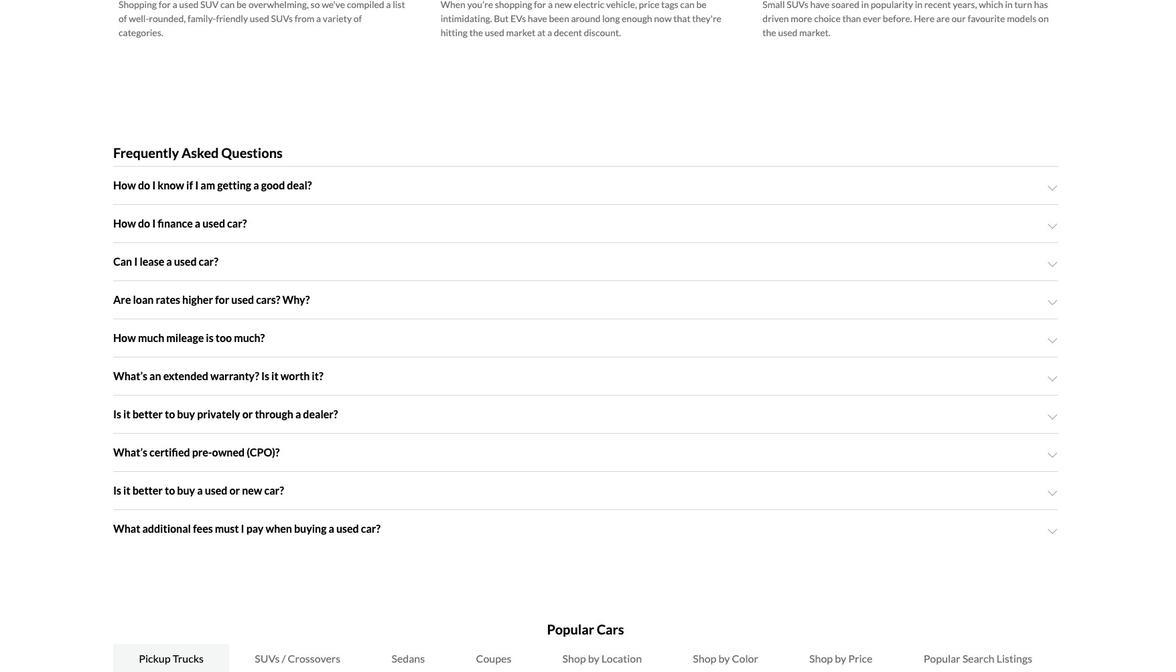 Task type: locate. For each thing, give the bounding box(es) containing it.
used inside small suvs have soared in popularity in recent years, which in turn has driven more choice than ever before. here are our favourite models on the used market.
[[778, 27, 798, 38]]

0 horizontal spatial by
[[588, 653, 600, 666]]

buy down what's certified pre-owned (cpo)?
[[177, 485, 195, 498]]

/
[[282, 653, 286, 666]]

new inside when you're shopping for a new electric vehicle, price tags can be intimidating. but evs have been around long enough now that they're hitting the used market at a decent discount.
[[555, 0, 572, 10]]

how for how do i know if i am getting a good deal?
[[113, 179, 136, 192]]

1 vertical spatial what's
[[113, 447, 147, 459]]

0 horizontal spatial of
[[119, 13, 127, 24]]

am
[[201, 179, 215, 192]]

0 vertical spatial suvs
[[787, 0, 809, 10]]

chevron down image inside can i lease a used car? dropdown button
[[1047, 260, 1058, 270]]

chevron down image for when
[[1047, 527, 1058, 538]]

how
[[113, 179, 136, 192], [113, 217, 136, 230], [113, 332, 136, 345]]

used right lease
[[174, 256, 197, 268]]

2 to from the top
[[165, 485, 175, 498]]

cars
[[597, 622, 624, 638]]

better inside dropdown button
[[132, 408, 163, 421]]

friendly
[[216, 13, 248, 24]]

0 horizontal spatial in
[[861, 0, 869, 10]]

suvs left / on the left
[[255, 653, 280, 666]]

0 horizontal spatial or
[[229, 485, 240, 498]]

in up here
[[915, 0, 923, 10]]

0 horizontal spatial have
[[528, 13, 547, 24]]

or inside is it better to buy a used or new car? dropdown button
[[229, 485, 240, 498]]

used down overwhelming,
[[250, 13, 269, 24]]

by for location
[[588, 653, 600, 666]]

an
[[149, 370, 161, 383]]

for inside shopping for a used suv can be overwhelming, so we've compiled a list of well-rounded, family-friendly used suvs from a variety of categories.
[[159, 0, 171, 10]]

have inside when you're shopping for a new electric vehicle, price tags can be intimidating. but evs have been around long enough now that they're hitting the used market at a decent discount.
[[528, 13, 547, 24]]

chevron down image inside is it better to buy a used or new car? dropdown button
[[1047, 489, 1058, 500]]

5 chevron down image from the top
[[1047, 412, 1058, 423]]

how do i know if i am getting a good deal? button
[[113, 167, 1058, 205]]

by
[[588, 653, 600, 666], [719, 653, 730, 666], [835, 653, 847, 666]]

must
[[215, 523, 239, 536]]

it for is it better to buy a used or new car?
[[123, 485, 130, 498]]

the down intimidating.
[[470, 27, 483, 38]]

the
[[470, 27, 483, 38], [763, 27, 776, 38]]

how left much at the left of the page
[[113, 332, 136, 345]]

shop down popular cars
[[563, 653, 586, 666]]

3 shop from the left
[[810, 653, 833, 666]]

1 vertical spatial or
[[229, 485, 240, 498]]

car?
[[227, 217, 247, 230], [199, 256, 218, 268], [264, 485, 284, 498], [361, 523, 381, 536]]

compiled
[[347, 0, 384, 10]]

for inside when you're shopping for a new electric vehicle, price tags can be intimidating. but evs have been around long enough now that they're hitting the used market at a decent discount.
[[534, 0, 546, 10]]

1 vertical spatial do
[[138, 217, 150, 230]]

do left know
[[138, 179, 150, 192]]

it inside is it better to buy privately or through a dealer? dropdown button
[[123, 408, 130, 421]]

chevron down image inside is it better to buy privately or through a dealer? dropdown button
[[1047, 412, 1058, 423]]

in up ever
[[861, 0, 869, 10]]

1 horizontal spatial of
[[354, 13, 362, 24]]

1 horizontal spatial popular
[[924, 653, 961, 666]]

0 vertical spatial do
[[138, 179, 150, 192]]

can inside when you're shopping for a new electric vehicle, price tags can be intimidating. but evs have been around long enough now that they're hitting the used market at a decent discount.
[[680, 0, 695, 10]]

used up family-
[[179, 0, 199, 10]]

deal?
[[287, 179, 312, 192]]

can up that
[[680, 0, 695, 10]]

how do i finance a used car? button
[[113, 205, 1058, 243]]

questions
[[221, 145, 283, 161]]

new inside is it better to buy a used or new car? dropdown button
[[242, 485, 262, 498]]

fees
[[193, 523, 213, 536]]

be up friendly on the left of page
[[237, 0, 247, 10]]

discount.
[[584, 27, 621, 38]]

buy inside dropdown button
[[177, 485, 195, 498]]

be inside shopping for a used suv can be overwhelming, so we've compiled a list of well-rounded, family-friendly used suvs from a variety of categories.
[[237, 0, 247, 10]]

0 horizontal spatial be
[[237, 0, 247, 10]]

2 in from the left
[[915, 0, 923, 10]]

2 vertical spatial it
[[123, 485, 130, 498]]

1 by from the left
[[588, 653, 600, 666]]

how up "can"
[[113, 217, 136, 230]]

tags
[[661, 0, 679, 10]]

chevron down image for am
[[1047, 183, 1058, 194]]

a down pre-
[[197, 485, 203, 498]]

do left finance
[[138, 217, 150, 230]]

2 of from the left
[[354, 13, 362, 24]]

a right the buying
[[329, 523, 334, 536]]

1 horizontal spatial new
[[555, 0, 572, 10]]

new up the pay
[[242, 485, 262, 498]]

shop for shop by color
[[693, 653, 717, 666]]

can i lease a used car?
[[113, 256, 218, 268]]

chevron down image for can i lease a used car?
[[1047, 260, 1058, 270]]

good
[[261, 179, 285, 192]]

suvs down overwhelming,
[[271, 13, 293, 24]]

models
[[1007, 13, 1037, 24]]

search
[[963, 653, 995, 666]]

long
[[602, 13, 620, 24]]

better inside dropdown button
[[132, 485, 163, 498]]

0 horizontal spatial for
[[159, 0, 171, 10]]

1 horizontal spatial in
[[915, 0, 923, 10]]

have up choice
[[810, 0, 830, 10]]

list
[[393, 0, 405, 10]]

2 vertical spatial how
[[113, 332, 136, 345]]

car? up are loan rates higher for used cars? why? at the top left of page
[[199, 256, 218, 268]]

1 horizontal spatial by
[[719, 653, 730, 666]]

shop left price
[[810, 653, 833, 666]]

a inside dropdown button
[[329, 523, 334, 536]]

1 vertical spatial to
[[165, 485, 175, 498]]

popular left cars
[[547, 622, 594, 638]]

shop
[[563, 653, 586, 666], [693, 653, 717, 666], [810, 653, 833, 666]]

pre-
[[192, 447, 212, 459]]

suvs / crossovers
[[255, 653, 341, 666]]

1 vertical spatial chevron down image
[[1047, 374, 1058, 385]]

a right finance
[[195, 217, 200, 230]]

or down owned
[[229, 485, 240, 498]]

i inside can i lease a used car? dropdown button
[[134, 256, 138, 268]]

new
[[555, 0, 572, 10], [242, 485, 262, 498]]

car? inside is it better to buy a used or new car? dropdown button
[[264, 485, 284, 498]]

by left color at the bottom of the page
[[719, 653, 730, 666]]

popular cars
[[547, 622, 624, 638]]

1 vertical spatial better
[[132, 485, 163, 498]]

better down an
[[132, 408, 163, 421]]

chevron down image
[[1047, 260, 1058, 270], [1047, 374, 1058, 385]]

1 horizontal spatial be
[[697, 0, 707, 10]]

0 horizontal spatial new
[[242, 485, 262, 498]]

by left price
[[835, 653, 847, 666]]

crossovers
[[288, 653, 341, 666]]

2 by from the left
[[719, 653, 730, 666]]

popular for popular cars
[[547, 622, 594, 638]]

0 horizontal spatial shop
[[563, 653, 586, 666]]

1 vertical spatial suvs
[[271, 13, 293, 24]]

used down but
[[485, 27, 504, 38]]

1 horizontal spatial shop
[[693, 653, 717, 666]]

1 how from the top
[[113, 179, 136, 192]]

the inside small suvs have soared in popularity in recent years, which in turn has driven more choice than ever before. here are our favourite models on the used market.
[[763, 27, 776, 38]]

2 what's from the top
[[113, 447, 147, 459]]

1 shop from the left
[[563, 653, 586, 666]]

0 vertical spatial or
[[242, 408, 253, 421]]

i right "can"
[[134, 256, 138, 268]]

than
[[843, 13, 861, 24]]

chevron down image for cars?
[[1047, 298, 1058, 309]]

1 vertical spatial new
[[242, 485, 262, 498]]

1 vertical spatial have
[[528, 13, 547, 24]]

i inside how do i finance a used car? dropdown button
[[152, 217, 156, 230]]

0 vertical spatial how
[[113, 179, 136, 192]]

buy left privately
[[177, 408, 195, 421]]

coupes
[[476, 653, 512, 666]]

it inside is it better to buy a used or new car? dropdown button
[[123, 485, 130, 498]]

1 vertical spatial how
[[113, 217, 136, 230]]

1 what's from the top
[[113, 370, 147, 383]]

by left location
[[588, 653, 600, 666]]

2 horizontal spatial in
[[1005, 0, 1013, 10]]

used left cars?
[[231, 294, 254, 307]]

suv
[[200, 0, 219, 10]]

finance
[[158, 217, 193, 230]]

do
[[138, 179, 150, 192], [138, 217, 150, 230]]

3 how from the top
[[113, 332, 136, 345]]

sedans
[[392, 653, 425, 666]]

1 of from the left
[[119, 13, 127, 24]]

they're
[[692, 13, 722, 24]]

pickup trucks
[[139, 653, 204, 666]]

2 better from the top
[[132, 485, 163, 498]]

2 vertical spatial is
[[113, 485, 121, 498]]

used inside dropdown button
[[205, 485, 227, 498]]

1 vertical spatial popular
[[924, 653, 961, 666]]

suvs inside shopping for a used suv can be overwhelming, so we've compiled a list of well-rounded, family-friendly used suvs from a variety of categories.
[[271, 13, 293, 24]]

well-
[[129, 13, 149, 24]]

1 horizontal spatial have
[[810, 0, 830, 10]]

1 horizontal spatial the
[[763, 27, 776, 38]]

for right 'shopping'
[[534, 0, 546, 10]]

of down compiled
[[354, 13, 362, 24]]

a right lease
[[166, 256, 172, 268]]

1 can from the left
[[220, 0, 235, 10]]

1 vertical spatial is
[[113, 408, 121, 421]]

2 vertical spatial suvs
[[255, 653, 280, 666]]

when
[[266, 523, 292, 536]]

used down driven
[[778, 27, 798, 38]]

car? inside what additional fees must i pay when buying a used car? dropdown button
[[361, 523, 381, 536]]

now
[[654, 13, 672, 24]]

for right higher
[[215, 294, 229, 307]]

what's left the certified
[[113, 447, 147, 459]]

used up must
[[205, 485, 227, 498]]

0 vertical spatial better
[[132, 408, 163, 421]]

electric
[[574, 0, 604, 10]]

our
[[952, 13, 966, 24]]

8 chevron down image from the top
[[1047, 527, 1058, 538]]

1 vertical spatial buy
[[177, 485, 195, 498]]

0 vertical spatial to
[[165, 408, 175, 421]]

2 how from the top
[[113, 217, 136, 230]]

2 be from the left
[[697, 0, 707, 10]]

car? right the buying
[[361, 523, 381, 536]]

here
[[914, 13, 935, 24]]

1 horizontal spatial can
[[680, 0, 695, 10]]

is for is it better to buy a used or new car?
[[113, 485, 121, 498]]

1 chevron down image from the top
[[1047, 183, 1058, 194]]

for up rounded, on the left top of page
[[159, 0, 171, 10]]

ever
[[863, 13, 881, 24]]

suvs up more
[[787, 0, 809, 10]]

be up they're
[[697, 0, 707, 10]]

0 vertical spatial buy
[[177, 408, 195, 421]]

is
[[206, 332, 214, 345]]

chevron down image inside what additional fees must i pay when buying a used car? dropdown button
[[1047, 527, 1058, 538]]

are
[[113, 294, 131, 307]]

3 by from the left
[[835, 653, 847, 666]]

0 vertical spatial new
[[555, 0, 572, 10]]

chevron down image inside are loan rates higher for used cars? why? dropdown button
[[1047, 298, 1058, 309]]

2 do from the top
[[138, 217, 150, 230]]

2 the from the left
[[763, 27, 776, 38]]

shop by location
[[563, 653, 642, 666]]

1 horizontal spatial for
[[215, 294, 229, 307]]

chevron down image inside "how do i know if i am getting a good deal?" dropdown button
[[1047, 183, 1058, 194]]

1 do from the top
[[138, 179, 150, 192]]

used right the buying
[[336, 523, 359, 536]]

location
[[602, 653, 642, 666]]

2 chevron down image from the top
[[1047, 221, 1058, 232]]

new up been
[[555, 0, 572, 10]]

buy inside dropdown button
[[177, 408, 195, 421]]

through
[[255, 408, 293, 421]]

chevron down image for car?
[[1047, 221, 1058, 232]]

1 buy from the top
[[177, 408, 195, 421]]

0 vertical spatial it
[[271, 370, 279, 383]]

chevron down image inside what's an extended warranty? is it worth it? dropdown button
[[1047, 374, 1058, 385]]

know
[[158, 179, 184, 192]]

chevron down image
[[1047, 183, 1058, 194], [1047, 221, 1058, 232], [1047, 298, 1058, 309], [1047, 336, 1058, 347], [1047, 412, 1058, 423], [1047, 451, 1058, 461], [1047, 489, 1058, 500], [1047, 527, 1058, 538]]

2 horizontal spatial for
[[534, 0, 546, 10]]

vehicle,
[[606, 0, 637, 10]]

car? down getting on the left of the page
[[227, 217, 247, 230]]

1 vertical spatial it
[[123, 408, 130, 421]]

or
[[242, 408, 253, 421], [229, 485, 240, 498]]

it
[[271, 370, 279, 383], [123, 408, 130, 421], [123, 485, 130, 498]]

2 buy from the top
[[177, 485, 195, 498]]

shop by price
[[810, 653, 873, 666]]

to inside is it better to buy privately or through a dealer? dropdown button
[[165, 408, 175, 421]]

of left well-
[[119, 13, 127, 24]]

2 chevron down image from the top
[[1047, 374, 1058, 385]]

0 horizontal spatial can
[[220, 0, 235, 10]]

are loan rates higher for used cars? why? button
[[113, 282, 1058, 319]]

i left know
[[152, 179, 156, 192]]

0 horizontal spatial popular
[[547, 622, 594, 638]]

what's left an
[[113, 370, 147, 383]]

been
[[549, 13, 569, 24]]

to up the certified
[[165, 408, 175, 421]]

1 horizontal spatial or
[[242, 408, 253, 421]]

how down frequently
[[113, 179, 136, 192]]

2 shop from the left
[[693, 653, 717, 666]]

is it better to buy a used or new car?
[[113, 485, 284, 498]]

0 vertical spatial popular
[[547, 622, 594, 638]]

a left dealer?
[[295, 408, 301, 421]]

have up at
[[528, 13, 547, 24]]

car? inside how do i finance a used car? dropdown button
[[227, 217, 247, 230]]

how much mileage is too much?
[[113, 332, 265, 345]]

3 in from the left
[[1005, 0, 1013, 10]]

suvs
[[787, 0, 809, 10], [271, 13, 293, 24], [255, 653, 280, 666]]

i left the pay
[[241, 523, 244, 536]]

1 to from the top
[[165, 408, 175, 421]]

1 better from the top
[[132, 408, 163, 421]]

2 horizontal spatial by
[[835, 653, 847, 666]]

is for is it better to buy privately or through a dealer?
[[113, 408, 121, 421]]

3 chevron down image from the top
[[1047, 298, 1058, 309]]

in left turn
[[1005, 0, 1013, 10]]

7 chevron down image from the top
[[1047, 489, 1058, 500]]

6 chevron down image from the top
[[1047, 451, 1058, 461]]

2 horizontal spatial shop
[[810, 653, 833, 666]]

0 horizontal spatial the
[[470, 27, 483, 38]]

1 chevron down image from the top
[[1047, 260, 1058, 270]]

2 can from the left
[[680, 0, 695, 10]]

recent
[[925, 0, 951, 10]]

shop left color at the bottom of the page
[[693, 653, 717, 666]]

1 the from the left
[[470, 27, 483, 38]]

to down the certified
[[165, 485, 175, 498]]

0 vertical spatial have
[[810, 0, 830, 10]]

popular left the search
[[924, 653, 961, 666]]

intimidating.
[[441, 13, 492, 24]]

market
[[506, 27, 536, 38]]

better for is it better to buy a used or new car?
[[132, 485, 163, 498]]

0 vertical spatial what's
[[113, 370, 147, 383]]

i inside what additional fees must i pay when buying a used car? dropdown button
[[241, 523, 244, 536]]

decent
[[554, 27, 582, 38]]

choice
[[814, 13, 841, 24]]

better up additional
[[132, 485, 163, 498]]

can up friendly on the left of page
[[220, 0, 235, 10]]

(cpo)?
[[247, 447, 280, 459]]

when
[[441, 0, 466, 10]]

car? up "when"
[[264, 485, 284, 498]]

or left through
[[242, 408, 253, 421]]

years,
[[953, 0, 977, 10]]

is inside dropdown button
[[113, 485, 121, 498]]

the down driven
[[763, 27, 776, 38]]

0 vertical spatial chevron down image
[[1047, 260, 1058, 270]]

i left finance
[[152, 217, 156, 230]]

shop for shop by location
[[563, 653, 586, 666]]

small suvs have soared in popularity in recent years, which in turn has driven more choice than ever before. here are our favourite models on the used market. link
[[757, 0, 1058, 73]]

to inside is it better to buy a used or new car? dropdown button
[[165, 485, 175, 498]]

be inside when you're shopping for a new electric vehicle, price tags can be intimidating. but evs have been around long enough now that they're hitting the used market at a decent discount.
[[697, 0, 707, 10]]

1 be from the left
[[237, 0, 247, 10]]

worth
[[281, 370, 310, 383]]

chevron down image inside how do i finance a used car? dropdown button
[[1047, 221, 1058, 232]]

rounded,
[[149, 13, 186, 24]]

4 chevron down image from the top
[[1047, 336, 1058, 347]]



Task type: describe. For each thing, give the bounding box(es) containing it.
are loan rates higher for used cars? why?
[[113, 294, 310, 307]]

is it better to buy privately or through a dealer?
[[113, 408, 338, 421]]

used inside dropdown button
[[336, 523, 359, 536]]

to for privately
[[165, 408, 175, 421]]

getting
[[217, 179, 251, 192]]

how for how do i finance a used car?
[[113, 217, 136, 230]]

certified
[[149, 447, 190, 459]]

how much mileage is too much? button
[[113, 320, 1058, 357]]

cars?
[[256, 294, 280, 307]]

why?
[[282, 294, 310, 307]]

is it better to buy privately or through a dealer? button
[[113, 396, 1058, 434]]

have inside small suvs have soared in popularity in recent years, which in turn has driven more choice than ever before. here are our favourite models on the used market.
[[810, 0, 830, 10]]

extended
[[163, 370, 208, 383]]

warranty?
[[210, 370, 259, 383]]

price
[[849, 653, 873, 666]]

it for is it better to buy privately or through a dealer?
[[123, 408, 130, 421]]

favourite
[[968, 13, 1005, 24]]

shopping for a used suv can be overwhelming, so we've compiled a list of well-rounded, family-friendly used suvs from a variety of categories.
[[119, 0, 405, 38]]

better for is it better to buy privately or through a dealer?
[[132, 408, 163, 421]]

hitting
[[441, 27, 468, 38]]

which
[[979, 0, 1004, 10]]

has
[[1034, 0, 1048, 10]]

what's certified pre-owned (cpo)? button
[[113, 435, 1058, 472]]

market.
[[800, 27, 831, 38]]

a right at
[[547, 27, 552, 38]]

around
[[571, 13, 601, 24]]

chevron down image for or
[[1047, 412, 1058, 423]]

popularity
[[871, 0, 913, 10]]

before.
[[883, 13, 912, 24]]

a left list at left top
[[386, 0, 391, 10]]

can i lease a used car? button
[[113, 244, 1058, 281]]

higher
[[182, 294, 213, 307]]

i right "if"
[[195, 179, 198, 192]]

from
[[295, 13, 315, 24]]

what's an extended warranty? is it worth it?
[[113, 370, 323, 383]]

rates
[[156, 294, 180, 307]]

do for know
[[138, 179, 150, 192]]

a inside dropdown button
[[197, 485, 203, 498]]

to for a
[[165, 485, 175, 498]]

can
[[113, 256, 132, 268]]

additional
[[142, 523, 191, 536]]

popular search listings
[[924, 653, 1033, 666]]

much?
[[234, 332, 265, 345]]

shopping
[[119, 0, 157, 10]]

more
[[791, 13, 813, 24]]

by for price
[[835, 653, 847, 666]]

do for finance
[[138, 217, 150, 230]]

shopping
[[495, 0, 532, 10]]

small
[[763, 0, 785, 10]]

a up rounded, on the left top of page
[[173, 0, 177, 10]]

frequently
[[113, 145, 179, 161]]

dealer?
[[303, 408, 338, 421]]

car? inside can i lease a used car? dropdown button
[[199, 256, 218, 268]]

1 in from the left
[[861, 0, 869, 10]]

it inside what's an extended warranty? is it worth it? dropdown button
[[271, 370, 279, 383]]

small suvs have soared in popularity in recent years, which in turn has driven more choice than ever before. here are our favourite models on the used market.
[[763, 0, 1049, 38]]

chevron down image for what's an extended warranty? is it worth it?
[[1047, 374, 1058, 385]]

how do i finance a used car?
[[113, 217, 247, 230]]

chevron down image for used
[[1047, 489, 1058, 500]]

is it better to buy a used or new car? button
[[113, 473, 1058, 510]]

what's for what's certified pre-owned (cpo)?
[[113, 447, 147, 459]]

it?
[[312, 370, 323, 383]]

a left good
[[253, 179, 259, 192]]

much
[[138, 332, 164, 345]]

privately
[[197, 408, 240, 421]]

chevron down image inside what's certified pre-owned (cpo)? dropdown button
[[1047, 451, 1058, 461]]

driven
[[763, 13, 789, 24]]

we've
[[322, 0, 345, 10]]

frequently asked questions
[[113, 145, 283, 161]]

by for color
[[719, 653, 730, 666]]

a up been
[[548, 0, 553, 10]]

shopping for a used suv can be overwhelming, so we've compiled a list of well-rounded, family-friendly used suvs from a variety of categories. link
[[113, 0, 414, 73]]

that
[[674, 13, 691, 24]]

categories.
[[119, 27, 163, 38]]

used inside when you're shopping for a new electric vehicle, price tags can be intimidating. but evs have been around long enough now that they're hitting the used market at a decent discount.
[[485, 27, 504, 38]]

how do i know if i am getting a good deal?
[[113, 179, 312, 192]]

buy for privately
[[177, 408, 195, 421]]

family-
[[188, 13, 216, 24]]

what additional fees must i pay when buying a used car? button
[[113, 511, 1058, 548]]

what's an extended warranty? is it worth it? button
[[113, 358, 1058, 396]]

shop by color
[[693, 653, 758, 666]]

shop for shop by price
[[810, 653, 833, 666]]

buying
[[294, 523, 327, 536]]

mileage
[[166, 332, 204, 345]]

suvs inside small suvs have soared in popularity in recent years, which in turn has driven more choice than ever before. here are our favourite models on the used market.
[[787, 0, 809, 10]]

the inside when you're shopping for a new electric vehicle, price tags can be intimidating. but evs have been around long enough now that they're hitting the used market at a decent discount.
[[470, 27, 483, 38]]

soared
[[832, 0, 860, 10]]

for inside are loan rates higher for used cars? why? dropdown button
[[215, 294, 229, 307]]

price
[[639, 0, 660, 10]]

popular for popular search listings
[[924, 653, 961, 666]]

can inside shopping for a used suv can be overwhelming, so we've compiled a list of well-rounded, family-friendly used suvs from a variety of categories.
[[220, 0, 235, 10]]

at
[[537, 27, 546, 38]]

how for how much mileage is too much?
[[113, 332, 136, 345]]

variety
[[323, 13, 352, 24]]

what's certified pre-owned (cpo)?
[[113, 447, 280, 459]]

what
[[113, 523, 140, 536]]

0 vertical spatial is
[[261, 370, 269, 383]]

used down how do i know if i am getting a good deal?
[[203, 217, 225, 230]]

or inside is it better to buy privately or through a dealer? dropdown button
[[242, 408, 253, 421]]

buy for a
[[177, 485, 195, 498]]

turn
[[1015, 0, 1032, 10]]

but
[[494, 13, 509, 24]]

chevron down image inside how much mileage is too much? dropdown button
[[1047, 336, 1058, 347]]

if
[[186, 179, 193, 192]]

a down the 'so'
[[316, 13, 321, 24]]

when you're shopping for a new electric vehicle, price tags can be intimidating. but evs have been around long enough now that they're hitting the used market at a decent discount.
[[441, 0, 722, 38]]

listings
[[997, 653, 1033, 666]]

are
[[937, 13, 950, 24]]

what's for what's an extended warranty? is it worth it?
[[113, 370, 147, 383]]



Task type: vqa. For each thing, say whether or not it's contained in the screenshot.
Shop related to Shop by Location
yes



